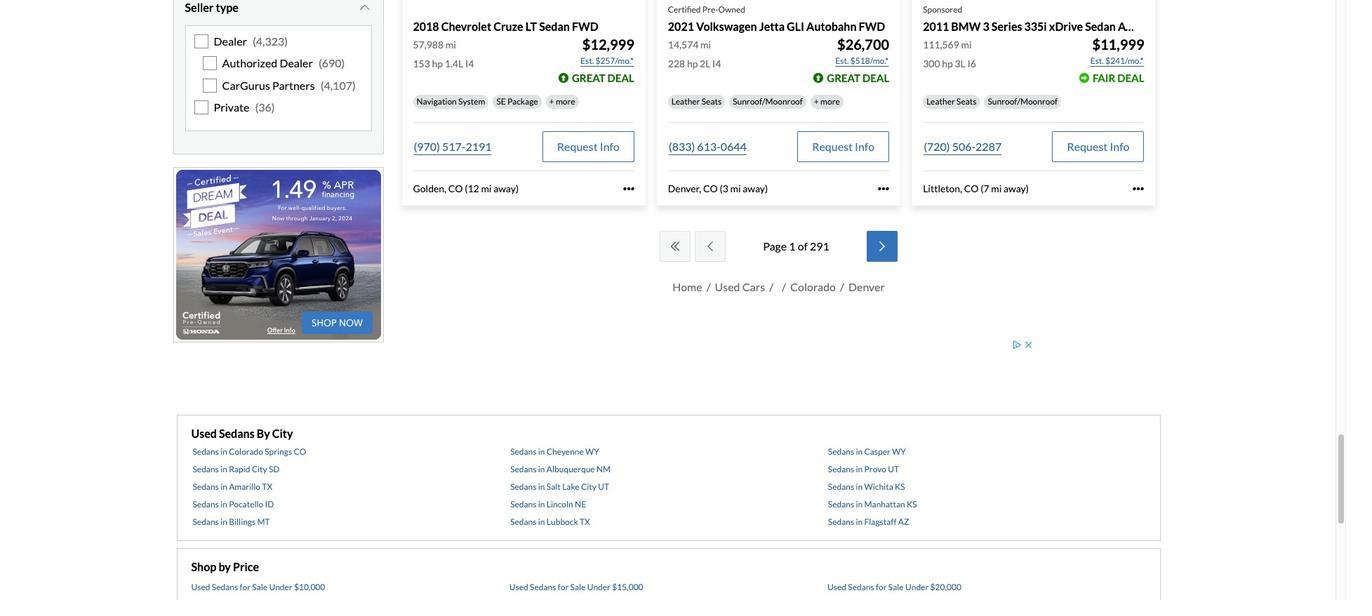 Task type: describe. For each thing, give the bounding box(es) containing it.
1 away) from the left
[[494, 183, 519, 195]]

mi right (7
[[992, 183, 1002, 195]]

littleton,
[[923, 183, 963, 195]]

for for $15,000
[[558, 582, 569, 593]]

1 request info from the left
[[557, 140, 620, 153]]

$26,700 est. $518/mo.*
[[836, 36, 890, 66]]

sunroof/moonroof for $11,999
[[988, 96, 1058, 107]]

$26,700
[[838, 36, 890, 53]]

mi inside 111,569 mi 300 hp 3l i6
[[962, 39, 972, 51]]

sedans in pocatello id link
[[193, 499, 274, 510]]

0 vertical spatial colorado
[[791, 280, 836, 293]]

sedans in pocatello id
[[193, 499, 274, 510]]

under for $15,000
[[588, 582, 611, 593]]

sedans in albuquerque nm link
[[511, 464, 611, 475]]

$518/mo.*
[[851, 56, 889, 66]]

est. for $11,999
[[1091, 56, 1104, 66]]

cargurus partners (4,107)
[[222, 78, 356, 92]]

sale for $20,000
[[889, 582, 904, 593]]

home link
[[673, 280, 703, 293]]

in for wichita
[[856, 482, 863, 492]]

request for $11,999
[[1068, 140, 1108, 153]]

for for $20,000
[[876, 582, 887, 593]]

used sedans for sale under $10,000
[[191, 582, 325, 593]]

sedans in lincoln ne
[[511, 499, 586, 510]]

by
[[257, 427, 270, 440]]

ne
[[575, 499, 586, 510]]

hp for $12,999
[[432, 58, 443, 70]]

sedans in provo ut link
[[828, 464, 900, 475]]

xdrive
[[1050, 20, 1084, 33]]

denver,
[[668, 183, 702, 195]]

used sedans for sale under $15,000 link
[[510, 582, 644, 593]]

sedans in billings mt
[[193, 517, 270, 527]]

sedans in provo ut
[[828, 464, 900, 475]]

seller type button
[[185, 0, 372, 25]]

sedan inside sponsored 2011 bmw 3 series 335i xdrive sedan awd
[[1086, 20, 1116, 33]]

sunroof/moonroof for $26,700
[[733, 96, 803, 107]]

(4,323)
[[253, 35, 288, 48]]

cruze
[[494, 20, 524, 33]]

seats for $26,700
[[702, 96, 722, 107]]

golden,
[[413, 183, 447, 195]]

est. $257/mo.* button
[[580, 54, 635, 68]]

system
[[459, 96, 486, 107]]

in for billings
[[221, 517, 227, 527]]

shop by price
[[191, 560, 259, 574]]

3l
[[955, 58, 966, 70]]

613-
[[698, 140, 721, 153]]

(720) 506-2287 button
[[923, 131, 1003, 162]]

tx for sedans in lubbock tx
[[580, 517, 590, 527]]

sedans for sedans in albuquerque nm
[[511, 464, 537, 475]]

(12
[[465, 183, 479, 195]]

price
[[233, 560, 259, 574]]

used cars link
[[715, 280, 765, 293]]

i6
[[968, 58, 977, 70]]

jetta
[[760, 20, 785, 33]]

sedans for sedans in salt lake city ut
[[511, 482, 537, 492]]

2 / from the left
[[770, 280, 774, 293]]

mt
[[257, 517, 270, 527]]

lubbock
[[547, 517, 578, 527]]

more for sunroof/moonroof
[[821, 96, 840, 107]]

517-
[[442, 140, 466, 153]]

used sedans for sale under $20,000
[[828, 582, 962, 593]]

springs
[[265, 447, 292, 457]]

sedans up "sedans in colorado springs co"
[[219, 427, 255, 440]]

sedans in flagstaff az
[[828, 517, 910, 527]]

used sedans for sale under $15,000
[[510, 582, 644, 593]]

co for (12 mi away)
[[449, 183, 463, 195]]

sedans in amarillo tx
[[193, 482, 273, 492]]

awd
[[1119, 20, 1146, 33]]

sedans for sedans in amarillo tx
[[193, 482, 219, 492]]

rapid
[[229, 464, 250, 475]]

great for $26,700
[[827, 72, 861, 84]]

denver
[[849, 280, 885, 293]]

1 fwd from the left
[[572, 20, 599, 33]]

in for cheyenne
[[538, 447, 545, 457]]

sedans for sedans in flagstaff az
[[828, 517, 855, 527]]

wy for sedans in cheyenne wy
[[586, 447, 600, 457]]

mi inside 57,988 mi 153 hp 1.4l i4
[[446, 39, 456, 51]]

(970)
[[414, 140, 440, 153]]

series
[[992, 20, 1023, 33]]

2191
[[466, 140, 492, 153]]

sedans in rapid city sd
[[193, 464, 280, 475]]

sedans for sedans in pocatello id
[[193, 499, 219, 510]]

request info for $11,999
[[1068, 140, 1130, 153]]

sedans for sedans in manhattan ks
[[828, 499, 855, 510]]

in for provo
[[856, 464, 863, 475]]

used for used sedans by city
[[191, 427, 217, 440]]

+ for sunroof/moonroof
[[814, 96, 819, 107]]

navigation system
[[417, 96, 486, 107]]

sedans in manhattan ks
[[828, 499, 917, 510]]

sedans in cheyenne wy link
[[511, 447, 600, 457]]

in for lubbock
[[538, 517, 545, 527]]

tx for sedans in amarillo tx
[[262, 482, 273, 492]]

sedans for sedans in rapid city sd
[[193, 464, 219, 475]]

away) for $11,999
[[1004, 183, 1029, 195]]

1 sedan from the left
[[539, 20, 570, 33]]

cheyenne
[[547, 447, 584, 457]]

sd
[[269, 464, 280, 475]]

1 / from the left
[[707, 280, 711, 293]]

id
[[265, 499, 274, 510]]

300
[[923, 58, 941, 70]]

2287
[[976, 140, 1002, 153]]

sedans down sedans in lubbock tx link
[[530, 582, 556, 593]]

owned
[[719, 4, 746, 15]]

fair
[[1093, 72, 1116, 84]]

sedans in billings mt link
[[193, 517, 270, 527]]

package
[[508, 96, 538, 107]]

sedans for sedans in lubbock tx
[[511, 517, 537, 527]]

3 / from the left
[[782, 280, 786, 293]]

ks for sedans in wichita ks
[[895, 482, 906, 492]]

in for manhattan
[[856, 499, 863, 510]]

az
[[899, 517, 910, 527]]

page 1 of 291
[[763, 239, 830, 253]]

sedans for sedans in wichita ks
[[828, 482, 855, 492]]

3
[[983, 20, 990, 33]]

provo
[[865, 464, 887, 475]]

1 info from the left
[[600, 140, 620, 153]]

14,574 mi 228 hp 2l i4
[[668, 39, 722, 70]]

sedans in manhattan ks link
[[828, 499, 917, 510]]

denver, co (3 mi away)
[[668, 183, 768, 195]]

chevron right image
[[876, 241, 890, 252]]

amarillo
[[229, 482, 261, 492]]

in for colorado
[[221, 447, 227, 457]]

sedans in colorado springs co
[[193, 447, 306, 457]]

1 request from the left
[[557, 140, 598, 153]]

57,988
[[413, 39, 444, 51]]

page
[[763, 239, 787, 253]]

1 request info button from the left
[[543, 131, 635, 162]]

est. $518/mo.* button
[[835, 54, 890, 68]]

mi right (12
[[481, 183, 492, 195]]

57,988 mi 153 hp 1.4l i4
[[413, 39, 474, 70]]

+ more for se package
[[550, 96, 575, 107]]

seller type
[[185, 1, 239, 14]]

used for used sedans for sale under $20,000
[[828, 582, 847, 593]]

1.4l
[[445, 58, 464, 70]]

in for albuquerque
[[538, 464, 545, 475]]

in for amarillo
[[221, 482, 227, 492]]

sedans in casper wy link
[[828, 447, 906, 457]]

hp for $11,999
[[942, 58, 953, 70]]



Task type: locate. For each thing, give the bounding box(es) containing it.
1 horizontal spatial sunroof/moonroof
[[988, 96, 1058, 107]]

in for flagstaff
[[856, 517, 863, 527]]

0 horizontal spatial advertisement region
[[173, 167, 384, 343]]

2l
[[700, 58, 711, 70]]

city
[[272, 427, 293, 440], [252, 464, 267, 475], [581, 482, 597, 492]]

2018 chevrolet cruze lt sedan fwd
[[413, 20, 599, 33]]

i4 inside 14,574 mi 228 hp 2l i4
[[713, 58, 722, 70]]

2 wy from the left
[[893, 447, 906, 457]]

335i
[[1025, 20, 1047, 33]]

111,569
[[923, 39, 960, 51]]

0 horizontal spatial wy
[[586, 447, 600, 457]]

2 horizontal spatial away)
[[1004, 183, 1029, 195]]

1 seats from the left
[[702, 96, 722, 107]]

co for (3 mi away)
[[704, 183, 718, 195]]

co left (7
[[965, 183, 979, 195]]

i4 for $26,700
[[713, 58, 722, 70]]

wy for sedans in casper wy
[[893, 447, 906, 457]]

great deal for $12,999
[[572, 72, 635, 84]]

2 horizontal spatial city
[[581, 482, 597, 492]]

sale
[[252, 582, 268, 593], [571, 582, 586, 593], [889, 582, 904, 593]]

away) for $26,700
[[743, 183, 768, 195]]

in for pocatello
[[221, 499, 227, 510]]

0 horizontal spatial city
[[252, 464, 267, 475]]

away) right (12
[[494, 183, 519, 195]]

under for $10,000
[[269, 582, 293, 593]]

1 vertical spatial colorado
[[229, 447, 263, 457]]

sedans up sedans in rapid city sd link
[[193, 447, 219, 457]]

2 seats from the left
[[957, 96, 977, 107]]

mi down bmw on the top right of the page
[[962, 39, 972, 51]]

1 horizontal spatial + more
[[814, 96, 840, 107]]

in up sedans in rapid city sd link
[[221, 447, 227, 457]]

1 horizontal spatial sale
[[571, 582, 586, 593]]

0 horizontal spatial + more
[[550, 96, 575, 107]]

deal down $241/mo.* on the top right of the page
[[1118, 72, 1145, 84]]

+ more down est. $518/mo.* button
[[814, 96, 840, 107]]

colorado link
[[791, 280, 836, 293]]

cargurus
[[222, 78, 270, 92]]

request info for $26,700
[[813, 140, 875, 153]]

away) right the (3
[[743, 183, 768, 195]]

info for $11,999
[[1110, 140, 1130, 153]]

1 sunroof/moonroof from the left
[[733, 96, 803, 107]]

sedan right lt
[[539, 20, 570, 33]]

sedans left salt
[[511, 482, 537, 492]]

1 horizontal spatial request info button
[[798, 131, 890, 162]]

great down est. $518/mo.* button
[[827, 72, 861, 84]]

/ right home link
[[707, 280, 711, 293]]

private
[[214, 100, 250, 114]]

great deal down est. $257/mo.* 'button'
[[572, 72, 635, 84]]

request for $26,700
[[813, 140, 853, 153]]

(690)
[[319, 56, 345, 70]]

in left 'lincoln'
[[538, 499, 545, 510]]

0 horizontal spatial +
[[550, 96, 554, 107]]

0 vertical spatial city
[[272, 427, 293, 440]]

under left $10,000
[[269, 582, 293, 593]]

great for $12,999
[[572, 72, 606, 84]]

1 vertical spatial ut
[[598, 482, 610, 492]]

1 horizontal spatial ks
[[907, 499, 917, 510]]

away) right (7
[[1004, 183, 1029, 195]]

2 sunroof/moonroof from the left
[[988, 96, 1058, 107]]

fwd
[[572, 20, 599, 33], [859, 20, 886, 33]]

sale down price
[[252, 582, 268, 593]]

est. for $26,700
[[836, 56, 849, 66]]

deal down $257/mo.* on the top of page
[[608, 72, 635, 84]]

request info button for $11,999
[[1053, 131, 1145, 162]]

under for $20,000
[[906, 582, 929, 593]]

mi up 2l
[[701, 39, 711, 51]]

home
[[673, 280, 703, 293]]

506-
[[953, 140, 976, 153]]

sedans for sedans in casper wy
[[828, 447, 855, 457]]

0 horizontal spatial seats
[[702, 96, 722, 107]]

2 for from the left
[[558, 582, 569, 593]]

advertisement region
[[173, 167, 384, 343], [523, 339, 1035, 402]]

mi right the (3
[[731, 183, 741, 195]]

hp inside 111,569 mi 300 hp 3l i6
[[942, 58, 953, 70]]

sponsored 2011 bmw 3 series 335i xdrive sedan awd
[[923, 4, 1146, 33]]

1 wy from the left
[[586, 447, 600, 457]]

$11,999
[[1093, 36, 1145, 53]]

$257/mo.*
[[596, 56, 634, 66]]

sedans in wichita ks
[[828, 482, 906, 492]]

1 horizontal spatial leather seats
[[927, 96, 977, 107]]

deal
[[608, 72, 635, 84], [863, 72, 890, 84], [1118, 72, 1145, 84]]

city for rapid
[[252, 464, 267, 475]]

/
[[707, 280, 711, 293], [770, 280, 774, 293], [782, 280, 786, 293], [841, 280, 845, 293]]

under left '$15,000'
[[588, 582, 611, 593]]

for for $10,000
[[240, 582, 251, 593]]

1 hp from the left
[[432, 58, 443, 70]]

153
[[413, 58, 430, 70]]

1 vertical spatial tx
[[580, 517, 590, 527]]

1 horizontal spatial advertisement region
[[523, 339, 1035, 402]]

0 horizontal spatial sale
[[252, 582, 268, 593]]

$241/mo.*
[[1106, 56, 1144, 66]]

deal down $518/mo.* at the top right of page
[[863, 72, 890, 84]]

ut right provo
[[888, 464, 900, 475]]

0 horizontal spatial sunroof/moonroof
[[733, 96, 803, 107]]

seats down i6
[[957, 96, 977, 107]]

seats down 2l
[[702, 96, 722, 107]]

1 horizontal spatial city
[[272, 427, 293, 440]]

/ left denver
[[841, 280, 845, 293]]

se package
[[497, 96, 538, 107]]

2 + from the left
[[814, 96, 819, 107]]

2 info from the left
[[855, 140, 875, 153]]

est. up fair
[[1091, 56, 1104, 66]]

leather seats down 2l
[[672, 96, 722, 107]]

3 hp from the left
[[942, 58, 953, 70]]

0 horizontal spatial dealer
[[214, 35, 247, 48]]

sedans in cheyenne wy
[[511, 447, 600, 457]]

mi inside 14,574 mi 228 hp 2l i4
[[701, 39, 711, 51]]

type
[[216, 1, 239, 14]]

+ more for sunroof/moonroof
[[814, 96, 840, 107]]

manhattan
[[865, 499, 906, 510]]

1 est. from the left
[[581, 56, 594, 66]]

est. down $26,700
[[836, 56, 849, 66]]

/ right cars
[[770, 280, 774, 293]]

for left $20,000
[[876, 582, 887, 593]]

littleton, co (7 mi away)
[[923, 183, 1029, 195]]

est. inside $26,700 est. $518/mo.*
[[836, 56, 849, 66]]

0 horizontal spatial away)
[[494, 183, 519, 195]]

2 leather from the left
[[927, 96, 956, 107]]

1 horizontal spatial great deal
[[827, 72, 890, 84]]

1 horizontal spatial deal
[[863, 72, 890, 84]]

2 great from the left
[[827, 72, 861, 84]]

used sedans by city
[[191, 427, 293, 440]]

great
[[572, 72, 606, 84], [827, 72, 861, 84]]

2 leather seats from the left
[[927, 96, 977, 107]]

in left provo
[[856, 464, 863, 475]]

of
[[798, 239, 808, 253]]

1 horizontal spatial great
[[827, 72, 861, 84]]

sedans up sedans in pocatello id on the left of the page
[[193, 482, 219, 492]]

1 sale from the left
[[252, 582, 268, 593]]

1 for from the left
[[240, 582, 251, 593]]

2 ellipsis h image from the left
[[1134, 183, 1145, 195]]

1 horizontal spatial colorado
[[791, 280, 836, 293]]

sedans in colorado springs co link
[[193, 447, 306, 457]]

1 under from the left
[[269, 582, 293, 593]]

more
[[556, 96, 575, 107], [821, 96, 840, 107]]

sedans up sedans in wichita ks link
[[828, 464, 855, 475]]

1 horizontal spatial fwd
[[859, 20, 886, 33]]

sedans in lincoln ne link
[[511, 499, 586, 510]]

leather for $11,999
[[927, 96, 956, 107]]

great deal
[[572, 72, 635, 84], [827, 72, 890, 84]]

i4 inside 57,988 mi 153 hp 1.4l i4
[[465, 58, 474, 70]]

2 under from the left
[[588, 582, 611, 593]]

1 vertical spatial ks
[[907, 499, 917, 510]]

certified pre-owned 2021 volkswagen jetta gli autobahn fwd
[[668, 4, 886, 33]]

sale for $10,000
[[252, 582, 268, 593]]

1 horizontal spatial dealer
[[280, 56, 313, 70]]

sedan up $11,999
[[1086, 20, 1116, 33]]

hp for $26,700
[[687, 58, 698, 70]]

2 horizontal spatial hp
[[942, 58, 953, 70]]

0 vertical spatial ut
[[888, 464, 900, 475]]

sedans in flagstaff az link
[[828, 517, 910, 527]]

in left cheyenne
[[538, 447, 545, 457]]

sedans for sedans in colorado springs co
[[193, 447, 219, 457]]

in left the flagstaff
[[856, 517, 863, 527]]

request info button for $26,700
[[798, 131, 890, 162]]

1 horizontal spatial for
[[558, 582, 569, 593]]

2 away) from the left
[[743, 183, 768, 195]]

2 request from the left
[[813, 140, 853, 153]]

0 horizontal spatial hp
[[432, 58, 443, 70]]

i4 right 2l
[[713, 58, 722, 70]]

1 deal from the left
[[608, 72, 635, 84]]

2 sedan from the left
[[1086, 20, 1116, 33]]

2 horizontal spatial request info button
[[1053, 131, 1145, 162]]

sedans down sedans in pocatello id link
[[193, 517, 219, 527]]

1 horizontal spatial sedan
[[1086, 20, 1116, 33]]

/ left 'colorado' link
[[782, 280, 786, 293]]

sunroof/moonroof up 2287
[[988, 96, 1058, 107]]

sedans down sedans in provo ut
[[828, 482, 855, 492]]

ks for sedans in manhattan ks
[[907, 499, 917, 510]]

sedans down sedans in cheyenne wy
[[511, 464, 537, 475]]

1 horizontal spatial more
[[821, 96, 840, 107]]

city right lake in the bottom left of the page
[[581, 482, 597, 492]]

1 horizontal spatial tx
[[580, 517, 590, 527]]

sedans up sedans in provo ut
[[828, 447, 855, 457]]

(833) 613-0644 button
[[668, 131, 748, 162]]

0 horizontal spatial fwd
[[572, 20, 599, 33]]

3 for from the left
[[876, 582, 887, 593]]

sedans for sedans in provo ut
[[828, 464, 855, 475]]

est. for $12,999
[[581, 56, 594, 66]]

1 leather seats from the left
[[672, 96, 722, 107]]

(720)
[[924, 140, 950, 153]]

great deal for $26,700
[[827, 72, 890, 84]]

291
[[810, 239, 830, 253]]

2 hp from the left
[[687, 58, 698, 70]]

hp inside 57,988 mi 153 hp 1.4l i4
[[432, 58, 443, 70]]

3 deal from the left
[[1118, 72, 1145, 84]]

0 vertical spatial ks
[[895, 482, 906, 492]]

hp left 2l
[[687, 58, 698, 70]]

(4,107)
[[321, 78, 356, 92]]

2 + more from the left
[[814, 96, 840, 107]]

+
[[550, 96, 554, 107], [814, 96, 819, 107]]

in left rapid
[[221, 464, 227, 475]]

sedans in salt lake city ut
[[511, 482, 610, 492]]

1 great deal from the left
[[572, 72, 635, 84]]

1 + more from the left
[[550, 96, 575, 107]]

0 horizontal spatial ut
[[598, 482, 610, 492]]

1 leather from the left
[[672, 96, 700, 107]]

colorado
[[791, 280, 836, 293], [229, 447, 263, 457]]

lake
[[563, 482, 580, 492]]

fwd up $26,700
[[859, 20, 886, 33]]

leather down the 300 at the right of the page
[[927, 96, 956, 107]]

leather seats for $11,999
[[927, 96, 977, 107]]

deal for $11,999
[[1118, 72, 1145, 84]]

1 i4 from the left
[[465, 58, 474, 70]]

2 horizontal spatial under
[[906, 582, 929, 593]]

2 fwd from the left
[[859, 20, 886, 33]]

sedans for sedans in billings mt
[[193, 517, 219, 527]]

sedans down sedans in flagstaff az
[[848, 582, 875, 593]]

partners
[[272, 78, 315, 92]]

2 more from the left
[[821, 96, 840, 107]]

ellipsis h image for littleton, co (7 mi away)
[[1134, 183, 1145, 195]]

used for used sedans for sale under $15,000
[[510, 582, 529, 593]]

1 horizontal spatial seats
[[957, 96, 977, 107]]

2 deal from the left
[[863, 72, 890, 84]]

city up springs
[[272, 427, 293, 440]]

under left $20,000
[[906, 582, 929, 593]]

in for rapid
[[221, 464, 227, 475]]

hp
[[432, 58, 443, 70], [687, 58, 698, 70], [942, 58, 953, 70]]

sedans up sedans in amarillo tx
[[193, 464, 219, 475]]

2 request info from the left
[[813, 140, 875, 153]]

wy right casper
[[893, 447, 906, 457]]

sedans down shop by price
[[212, 582, 238, 593]]

authorized
[[222, 56, 278, 70]]

0 horizontal spatial great deal
[[572, 72, 635, 84]]

more down est. $518/mo.* button
[[821, 96, 840, 107]]

1 + from the left
[[550, 96, 554, 107]]

2 horizontal spatial est.
[[1091, 56, 1104, 66]]

navigation
[[417, 96, 457, 107]]

in up sedans in provo ut
[[856, 447, 863, 457]]

ellipsis h image
[[879, 183, 890, 195]]

sale left $20,000
[[889, 582, 904, 593]]

0 vertical spatial tx
[[262, 482, 273, 492]]

info for $26,700
[[855, 140, 875, 153]]

seats for $11,999
[[957, 96, 977, 107]]

2 vertical spatial city
[[581, 482, 597, 492]]

in down sedans in provo ut
[[856, 482, 863, 492]]

ks right 'wichita'
[[895, 482, 906, 492]]

0 horizontal spatial more
[[556, 96, 575, 107]]

sedans down sedans in lincoln ne
[[511, 517, 537, 527]]

4 / from the left
[[841, 280, 845, 293]]

1 horizontal spatial request
[[813, 140, 853, 153]]

wy
[[586, 447, 600, 457], [893, 447, 906, 457]]

ut down nm
[[598, 482, 610, 492]]

hp inside 14,574 mi 228 hp 2l i4
[[687, 58, 698, 70]]

2 horizontal spatial sale
[[889, 582, 904, 593]]

2 horizontal spatial for
[[876, 582, 887, 593]]

tx up id at bottom
[[262, 482, 273, 492]]

casper
[[865, 447, 891, 457]]

2 horizontal spatial request
[[1068, 140, 1108, 153]]

hp right 153
[[432, 58, 443, 70]]

sedans down sedans in wichita ks
[[828, 499, 855, 510]]

leather seats down 3l at top
[[927, 96, 977, 107]]

co for (7 mi away)
[[965, 183, 979, 195]]

2 horizontal spatial deal
[[1118, 72, 1145, 84]]

0 horizontal spatial info
[[600, 140, 620, 153]]

i4
[[465, 58, 474, 70], [713, 58, 722, 70]]

fwd inside certified pre-owned 2021 volkswagen jetta gli autobahn fwd
[[859, 20, 886, 33]]

chevron down image
[[358, 2, 372, 14]]

0 horizontal spatial leather seats
[[672, 96, 722, 107]]

co right springs
[[294, 447, 306, 457]]

1 vertical spatial dealer
[[280, 56, 313, 70]]

colorado down "291"
[[791, 280, 836, 293]]

great deal down est. $518/mo.* button
[[827, 72, 890, 84]]

1 vertical spatial city
[[252, 464, 267, 475]]

0 horizontal spatial est.
[[581, 56, 594, 66]]

sedans up the sedans in billings mt link
[[193, 499, 219, 510]]

1 great from the left
[[572, 72, 606, 84]]

2 i4 from the left
[[713, 58, 722, 70]]

sunroof/moonroof up 0644 on the right of page
[[733, 96, 803, 107]]

used sedans for sale under $10,000 link
[[191, 582, 325, 593]]

3 request info button from the left
[[1053, 131, 1145, 162]]

sale for $15,000
[[571, 582, 586, 593]]

3 request from the left
[[1068, 140, 1108, 153]]

3 request info from the left
[[1068, 140, 1130, 153]]

in for casper
[[856, 447, 863, 457]]

1 horizontal spatial wy
[[893, 447, 906, 457]]

0 horizontal spatial under
[[269, 582, 293, 593]]

0 horizontal spatial deal
[[608, 72, 635, 84]]

ks up az
[[907, 499, 917, 510]]

in down sedans in cheyenne wy link at the left
[[538, 464, 545, 475]]

more for se package
[[556, 96, 575, 107]]

0 horizontal spatial ellipsis h image
[[623, 183, 635, 195]]

111,569 mi 300 hp 3l i6
[[923, 39, 977, 70]]

flagstaff
[[865, 517, 897, 527]]

1 horizontal spatial away)
[[743, 183, 768, 195]]

3 sale from the left
[[889, 582, 904, 593]]

lt
[[526, 20, 537, 33]]

1 horizontal spatial hp
[[687, 58, 698, 70]]

city for by
[[272, 427, 293, 440]]

sedans for sedans in lincoln ne
[[511, 499, 537, 510]]

ellipsis h image for golden, co (12 mi away)
[[623, 183, 635, 195]]

2011
[[923, 20, 950, 33]]

1 horizontal spatial ut
[[888, 464, 900, 475]]

hp left 3l at top
[[942, 58, 953, 70]]

0 vertical spatial dealer
[[214, 35, 247, 48]]

sedans in albuquerque nm
[[511, 464, 611, 475]]

in down sedans in lincoln ne
[[538, 517, 545, 527]]

1 horizontal spatial est.
[[836, 56, 849, 66]]

est. inside '$11,999 est. $241/mo.*'
[[1091, 56, 1104, 66]]

chevron double left image
[[669, 241, 683, 252]]

2 horizontal spatial request info
[[1068, 140, 1130, 153]]

co left (12
[[449, 183, 463, 195]]

2 great deal from the left
[[827, 72, 890, 84]]

1 horizontal spatial info
[[855, 140, 875, 153]]

+ for se package
[[550, 96, 554, 107]]

sedans for sedans in cheyenne wy
[[511, 447, 537, 457]]

1 horizontal spatial +
[[814, 96, 819, 107]]

leather down 228
[[672, 96, 700, 107]]

leather seats for $26,700
[[672, 96, 722, 107]]

1
[[789, 239, 796, 253]]

0 horizontal spatial i4
[[465, 58, 474, 70]]

1 horizontal spatial request info
[[813, 140, 875, 153]]

in for lincoln
[[538, 499, 545, 510]]

sedans in rapid city sd link
[[193, 464, 280, 475]]

in left salt
[[538, 482, 545, 492]]

sale left '$15,000'
[[571, 582, 586, 593]]

1 more from the left
[[556, 96, 575, 107]]

under
[[269, 582, 293, 593], [588, 582, 611, 593], [906, 582, 929, 593]]

in for salt
[[538, 482, 545, 492]]

chevron left image
[[704, 241, 718, 252]]

sedan
[[539, 20, 570, 33], [1086, 20, 1116, 33]]

1 horizontal spatial ellipsis h image
[[1134, 183, 1145, 195]]

bmw
[[952, 20, 981, 33]]

certified
[[668, 4, 701, 15]]

colorado up rapid
[[229, 447, 263, 457]]

0 horizontal spatial great
[[572, 72, 606, 84]]

sedans
[[219, 427, 255, 440], [193, 447, 219, 457], [511, 447, 537, 457], [828, 447, 855, 457], [193, 464, 219, 475], [511, 464, 537, 475], [828, 464, 855, 475], [193, 482, 219, 492], [511, 482, 537, 492], [828, 482, 855, 492], [193, 499, 219, 510], [511, 499, 537, 510], [828, 499, 855, 510], [193, 517, 219, 527], [511, 517, 537, 527], [828, 517, 855, 527], [212, 582, 238, 593], [530, 582, 556, 593], [848, 582, 875, 593]]

deal for $26,700
[[863, 72, 890, 84]]

tx down the ne at bottom left
[[580, 517, 590, 527]]

gli
[[787, 20, 805, 33]]

ellipsis h image
[[623, 183, 635, 195], [1134, 183, 1145, 195]]

mi up 1.4l in the top left of the page
[[446, 39, 456, 51]]

city left sd
[[252, 464, 267, 475]]

+ more
[[550, 96, 575, 107], [814, 96, 840, 107]]

ks
[[895, 482, 906, 492], [907, 499, 917, 510]]

sedans up sedans in lubbock tx link
[[511, 499, 537, 510]]

0 horizontal spatial sedan
[[539, 20, 570, 33]]

sedans in lubbock tx link
[[511, 517, 590, 527]]

1 horizontal spatial under
[[588, 582, 611, 593]]

1 horizontal spatial i4
[[713, 58, 722, 70]]

deal for $12,999
[[608, 72, 635, 84]]

dealer up authorized
[[214, 35, 247, 48]]

sedans in lubbock tx
[[511, 517, 590, 527]]

$15,000
[[612, 582, 644, 593]]

1 horizontal spatial leather
[[927, 96, 956, 107]]

3 away) from the left
[[1004, 183, 1029, 195]]

fair deal
[[1093, 72, 1145, 84]]

authorized dealer (690)
[[222, 56, 345, 70]]

sedans down sedans in manhattan ks
[[828, 517, 855, 527]]

3 est. from the left
[[1091, 56, 1104, 66]]

sedans in amarillo tx link
[[193, 482, 273, 492]]

(3
[[720, 183, 729, 195]]

0 horizontal spatial for
[[240, 582, 251, 593]]

est. down $12,999
[[581, 56, 594, 66]]

2 sale from the left
[[571, 582, 586, 593]]

sedans in salt lake city ut link
[[511, 482, 610, 492]]

dealer up partners
[[280, 56, 313, 70]]

14,574
[[668, 39, 699, 51]]

se
[[497, 96, 506, 107]]

great down est. $257/mo.* 'button'
[[572, 72, 606, 84]]

0 horizontal spatial ks
[[895, 482, 906, 492]]

(970) 517-2191
[[414, 140, 492, 153]]

0 horizontal spatial request info
[[557, 140, 620, 153]]

3 info from the left
[[1110, 140, 1130, 153]]

i4 right 1.4l in the top left of the page
[[465, 58, 474, 70]]

more right "package"
[[556, 96, 575, 107]]

for down price
[[240, 582, 251, 593]]

0 horizontal spatial request
[[557, 140, 598, 153]]

fwd up $12,999
[[572, 20, 599, 33]]

wichita
[[865, 482, 894, 492]]

2 est. from the left
[[836, 56, 849, 66]]

est. inside $12,999 est. $257/mo.*
[[581, 56, 594, 66]]

in up the sedans in billings mt link
[[221, 499, 227, 510]]

2 request info button from the left
[[798, 131, 890, 162]]

3 under from the left
[[906, 582, 929, 593]]

0 horizontal spatial colorado
[[229, 447, 263, 457]]

used for used sedans for sale under $10,000
[[191, 582, 210, 593]]

0 horizontal spatial tx
[[262, 482, 273, 492]]

2 horizontal spatial info
[[1110, 140, 1130, 153]]

1 ellipsis h image from the left
[[623, 183, 635, 195]]

sponsored
[[923, 4, 963, 15]]

+ more right "package"
[[550, 96, 575, 107]]

i4 for $12,999
[[465, 58, 474, 70]]

0 horizontal spatial request info button
[[543, 131, 635, 162]]

leather for $26,700
[[672, 96, 700, 107]]

0 horizontal spatial leather
[[672, 96, 700, 107]]

in down sedans in wichita ks
[[856, 499, 863, 510]]



Task type: vqa. For each thing, say whether or not it's contained in the screenshot.
FAIR DEAL
yes



